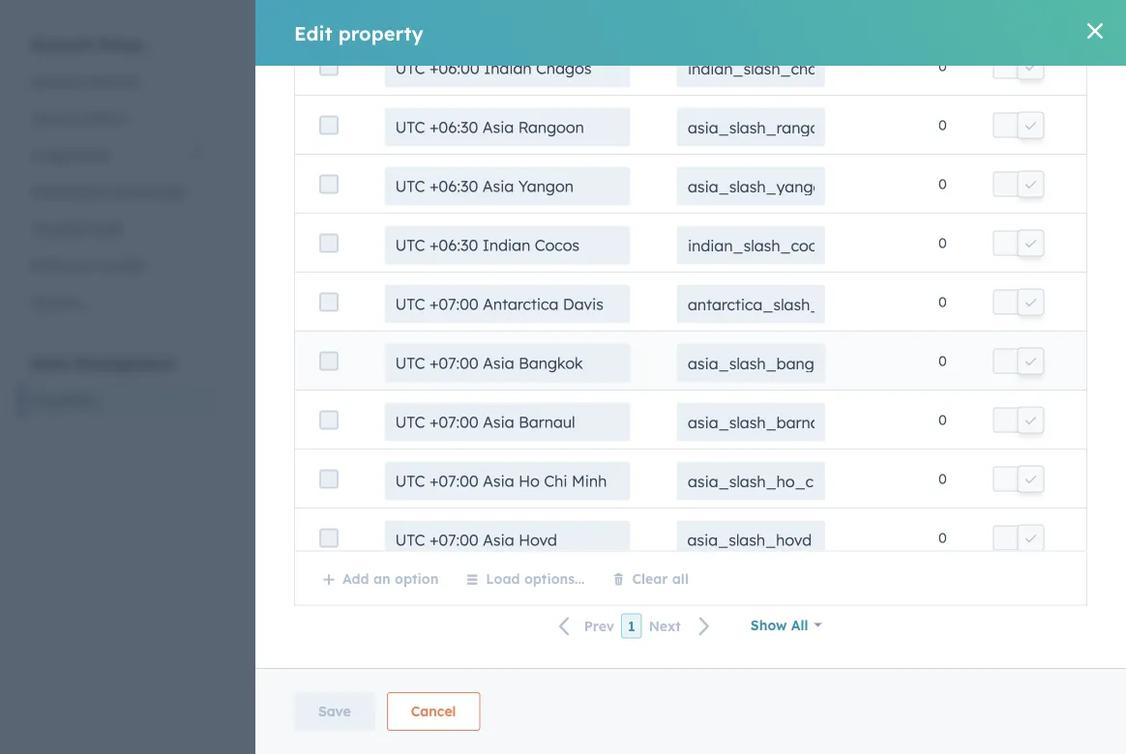 Task type: describe. For each thing, give the bounding box(es) containing it.
contact for select
[[726, 546, 776, 562]]

hubspot for time registration email was sent
[[939, 476, 995, 493]]

to
[[520, 142, 534, 159]]

all users button
[[728, 52, 824, 93]]

time of last session date picker
[[387, 397, 526, 430]]

marketplace downloads
[[31, 183, 185, 200]]

security link
[[19, 284, 217, 321]]

hubspot for time zone
[[939, 546, 995, 562]]

privacy & consent link
[[19, 247, 217, 284]]

total
[[387, 606, 421, 623]]

picker inside time first seen date picker
[[417, 207, 450, 221]]

time for time registration email was sent
[[387, 467, 421, 484]]

add to group button
[[469, 142, 579, 159]]

seen for time last seen
[[458, 258, 490, 275]]

time for time last seen
[[387, 258, 421, 275]]

field
[[632, 63, 662, 80]]

picker inside time of last session date picker
[[417, 416, 450, 430]]

assign users & teams button
[[688, 142, 863, 159]]

all for all field types
[[610, 63, 627, 80]]

analytics for time last seen
[[758, 267, 815, 284]]

contact information for time registration email was sent
[[726, 476, 855, 493]]

users
[[762, 64, 798, 81]]

defaults
[[87, 73, 140, 90]]

all for all users
[[741, 64, 758, 81]]

history for time of last session
[[819, 406, 862, 423]]

integrations button
[[19, 137, 217, 174]]

privacy
[[31, 257, 78, 274]]

deal
[[726, 615, 755, 632]]

users inside "tab panel"
[[737, 142, 774, 159]]

setup
[[98, 34, 143, 54]]

all users
[[741, 64, 798, 81]]

date inside time registration email was sent date picker
[[387, 486, 414, 500]]

hubspot for time first seen
[[939, 197, 995, 214]]

2 horizontal spatial &
[[778, 142, 789, 159]]

time zone button
[[387, 537, 679, 554]]

date inside 'time of first session date picker'
[[387, 346, 414, 361]]

history for time last seen
[[819, 267, 862, 284]]

all field types
[[610, 63, 703, 80]]

zone
[[425, 537, 459, 554]]

web for time of last session
[[726, 406, 754, 423]]

twitter username single-line text
[[387, 676, 507, 709]]

was
[[550, 467, 577, 484]]

time of first session button
[[387, 328, 679, 345]]

twitter
[[387, 676, 434, 693]]

analytics for time of first session
[[758, 337, 815, 353]]

seen for time first seen
[[459, 188, 492, 205]]

group
[[538, 142, 579, 159]]

revenue
[[425, 606, 483, 623]]

code
[[89, 220, 122, 237]]

select
[[447, 555, 478, 570]]

web for time first seen
[[726, 197, 754, 214]]

email
[[508, 467, 546, 484]]

archive button
[[598, 142, 669, 159]]

tracking
[[31, 220, 85, 237]]

assign
[[688, 142, 733, 159]]

information for time zone
[[780, 546, 855, 562]]

line
[[425, 695, 444, 709]]

account setup
[[31, 34, 143, 54]]

marketplace
[[31, 183, 110, 200]]

time first seen button
[[387, 188, 679, 205]]

of for first
[[425, 328, 438, 345]]

time of first session date picker
[[387, 328, 528, 361]]

picker inside 'time of first session date picker'
[[417, 346, 450, 361]]

selected
[[400, 144, 446, 159]]

add to group
[[489, 142, 579, 159]]

3 selected
[[391, 144, 446, 159]]

all groups button
[[491, 52, 598, 91]]

time registration email was sent button
[[387, 467, 679, 484]]

data management
[[31, 354, 176, 373]]

data
[[31, 354, 69, 373]]

of for last
[[425, 397, 438, 414]]

users & teams link
[[19, 100, 217, 137]]

date inside the time last seen date picker
[[387, 277, 414, 291]]

account defaults link
[[19, 63, 217, 100]]

data management element
[[19, 353, 217, 530]]

archive
[[618, 142, 669, 159]]

create property button
[[963, 57, 1083, 88]]

3
[[391, 144, 397, 159]]

total revenue deal information
[[387, 606, 833, 632]]

all groups
[[503, 63, 572, 80]]

time first seen date picker
[[387, 188, 492, 221]]



Task type: vqa. For each thing, say whether or not it's contained in the screenshot.


Task type: locate. For each thing, give the bounding box(es) containing it.
1 horizontal spatial teams
[[793, 142, 836, 159]]

picker up 'time of first session date picker'
[[417, 277, 450, 291]]

history for time of first session
[[819, 337, 862, 353]]

time for time of last session
[[387, 397, 421, 414]]

all left field
[[610, 63, 627, 80]]

date
[[387, 207, 414, 221], [387, 277, 414, 291], [387, 346, 414, 361], [387, 416, 414, 430], [387, 486, 414, 500]]

3 history from the top
[[819, 337, 862, 353]]

property
[[1019, 65, 1066, 80]]

all field types button
[[598, 52, 728, 91]]

web
[[726, 197, 754, 214], [726, 267, 754, 284], [726, 337, 754, 353], [726, 406, 754, 423]]

consent
[[95, 257, 147, 274]]

0 vertical spatial &
[[71, 110, 80, 127]]

0 horizontal spatial users
[[31, 110, 67, 127]]

web analytics history for time of first session
[[726, 337, 862, 353]]

1 vertical spatial information
[[780, 546, 855, 562]]

last down 'time of first session date picker'
[[442, 397, 471, 414]]

date inside time first seen date picker
[[387, 207, 414, 221]]

4 web from the top
[[726, 406, 754, 423]]

of inside time of last session date picker
[[425, 397, 438, 414]]

assign users & teams
[[688, 142, 836, 159]]

history
[[819, 197, 862, 214], [819, 267, 862, 284], [819, 337, 862, 353], [819, 406, 862, 423]]

tracking code
[[31, 220, 122, 237]]

& right the privacy
[[82, 257, 91, 274]]

all inside popup button
[[610, 63, 627, 80]]

properties
[[31, 392, 96, 409]]

time of last session button
[[387, 397, 679, 414]]

5 time from the top
[[387, 467, 421, 484]]

account for account defaults
[[31, 73, 83, 90]]

2 vertical spatial &
[[82, 257, 91, 274]]

tab list
[[282, 0, 967, 17]]

last down time first seen date picker on the left top of the page
[[425, 258, 453, 275]]

web for time last seen
[[726, 267, 754, 284]]

contact information for time zone
[[726, 546, 855, 562]]

create
[[979, 65, 1016, 80]]

2 history from the top
[[819, 267, 862, 284]]

tracking code link
[[19, 210, 217, 247]]

4 date from the top
[[387, 416, 414, 430]]

teams down users
[[793, 142, 836, 159]]

1 vertical spatial account
[[31, 73, 83, 90]]

3 date from the top
[[387, 346, 414, 361]]

3 time from the top
[[387, 328, 421, 345]]

& for consent
[[82, 257, 91, 274]]

tab panel
[[282, 16, 1126, 755]]

session up email
[[475, 397, 526, 414]]

1 horizontal spatial users
[[737, 142, 774, 159]]

2 vertical spatial information
[[759, 615, 833, 632]]

create property
[[979, 65, 1066, 80]]

0 horizontal spatial all
[[503, 63, 520, 80]]

4 time from the top
[[387, 397, 421, 414]]

1 web from the top
[[726, 197, 754, 214]]

0 vertical spatial account
[[31, 34, 94, 54]]

0 vertical spatial contact information
[[726, 476, 855, 493]]

2 picker from the top
[[417, 277, 450, 291]]

1 vertical spatial session
[[475, 397, 526, 414]]

5 date from the top
[[387, 486, 414, 500]]

last inside the time last seen date picker
[[425, 258, 453, 275]]

time inside time first seen date picker
[[387, 188, 421, 205]]

2 account from the top
[[31, 73, 83, 90]]

0 vertical spatial last
[[425, 258, 453, 275]]

2 of from the top
[[425, 397, 438, 414]]

time for time zone
[[387, 537, 421, 554]]

integrations
[[31, 147, 110, 164]]

time inside time zone dropdown select
[[387, 537, 421, 554]]

0 horizontal spatial teams
[[84, 110, 125, 127]]

time down 'time of first session date picker'
[[387, 397, 421, 414]]

1 vertical spatial last
[[442, 397, 471, 414]]

2 web from the top
[[726, 267, 754, 284]]

0 vertical spatial of
[[425, 328, 438, 345]]

time for time of first session
[[387, 328, 421, 345]]

1 vertical spatial users
[[737, 142, 774, 159]]

account up account defaults
[[31, 34, 94, 54]]

downloads
[[114, 183, 185, 200]]

types
[[666, 63, 703, 80]]

0 vertical spatial information
[[780, 476, 855, 493]]

account for account setup
[[31, 34, 94, 54]]

1 contact from the top
[[726, 476, 776, 493]]

teams
[[84, 110, 125, 127], [793, 142, 836, 159]]

picker
[[417, 207, 450, 221], [417, 277, 450, 291], [417, 346, 450, 361], [417, 416, 450, 430], [417, 486, 450, 500]]

first down the time last seen date picker
[[442, 328, 473, 345]]

all
[[503, 63, 520, 80], [610, 63, 627, 80], [741, 64, 758, 81]]

1 of from the top
[[425, 328, 438, 345]]

0 horizontal spatial &
[[71, 110, 80, 127]]

3 web analytics history from the top
[[726, 337, 862, 353]]

1 vertical spatial contact information
[[726, 546, 855, 562]]

information inside total revenue deal information
[[759, 615, 833, 632]]

time inside time of last session date picker
[[387, 397, 421, 414]]

first down selected
[[425, 188, 455, 205]]

sent
[[581, 467, 609, 484]]

time up dropdown at the bottom left of the page
[[387, 537, 421, 554]]

account setup element
[[19, 33, 217, 321]]

users up integrations
[[31, 110, 67, 127]]

4 web analytics history from the top
[[726, 406, 862, 423]]

1 vertical spatial contact
[[726, 546, 776, 562]]

time zone dropdown select
[[387, 537, 478, 570]]

4 hubspot from the top
[[939, 406, 995, 423]]

properties link
[[19, 383, 217, 419]]

contact information
[[726, 476, 855, 493], [726, 546, 855, 562]]

1 history from the top
[[819, 197, 862, 214]]

time for time first seen
[[387, 188, 421, 205]]

analytics for time of last session
[[758, 406, 815, 423]]

date inside time of last session date picker
[[387, 416, 414, 430]]

seen inside time first seen date picker
[[459, 188, 492, 205]]

seen inside the time last seen date picker
[[458, 258, 490, 275]]

all left users
[[741, 64, 758, 81]]

1 horizontal spatial all
[[610, 63, 627, 80]]

1 account from the top
[[31, 34, 94, 54]]

last
[[425, 258, 453, 275], [442, 397, 471, 414]]

of inside 'time of first session date picker'
[[425, 328, 438, 345]]

picker up the registration
[[417, 416, 450, 430]]

0 vertical spatial teams
[[84, 110, 125, 127]]

users
[[31, 110, 67, 127], [737, 142, 774, 159]]

privacy & consent
[[31, 257, 147, 274]]

1 contact information from the top
[[726, 476, 855, 493]]

hubspot for time of last session
[[939, 406, 995, 423]]

3 analytics from the top
[[758, 337, 815, 353]]

users & teams
[[31, 110, 125, 127]]

1 vertical spatial of
[[425, 397, 438, 414]]

time last seen date picker
[[387, 258, 490, 291]]

2 web analytics history from the top
[[726, 267, 862, 284]]

session for time of first session
[[477, 328, 528, 345]]

account up users & teams
[[31, 73, 83, 90]]

0 vertical spatial users
[[31, 110, 67, 127]]

management
[[74, 354, 176, 373]]

all for all groups
[[503, 63, 520, 80]]

information
[[780, 476, 855, 493], [780, 546, 855, 562], [759, 615, 833, 632]]

1 vertical spatial first
[[442, 328, 473, 345]]

3 hubspot from the top
[[939, 337, 995, 353]]

session down time last seen button
[[477, 328, 528, 345]]

time down the time last seen date picker
[[387, 328, 421, 345]]

2 contact information from the top
[[726, 546, 855, 562]]

time left the registration
[[387, 467, 421, 484]]

dropdown
[[387, 555, 444, 570]]

picker up the time last seen date picker
[[417, 207, 450, 221]]

& right assign
[[778, 142, 789, 159]]

& inside privacy & consent link
[[82, 257, 91, 274]]

& for teams
[[71, 110, 80, 127]]

1 horizontal spatial &
[[82, 257, 91, 274]]

1 picker from the top
[[417, 207, 450, 221]]

groups
[[525, 63, 572, 80]]

contact for was
[[726, 476, 776, 493]]

2 contact from the top
[[726, 546, 776, 562]]

seen down time first seen date picker on the left top of the page
[[458, 258, 490, 275]]

of down the time last seen date picker
[[425, 328, 438, 345]]

1 analytics from the top
[[758, 197, 815, 214]]

5 picker from the top
[[417, 486, 450, 500]]

tab panel containing all groups
[[282, 16, 1126, 755]]

history for time first seen
[[819, 197, 862, 214]]

5 hubspot from the top
[[939, 476, 995, 493]]

time down time first seen date picker on the left top of the page
[[387, 258, 421, 275]]

all left groups on the top of the page
[[503, 63, 520, 80]]

session inside 'time of first session date picker'
[[477, 328, 528, 345]]

teams down defaults
[[84, 110, 125, 127]]

4 picker from the top
[[417, 416, 450, 430]]

of
[[425, 328, 438, 345], [425, 397, 438, 414]]

single-
[[387, 695, 425, 709]]

1 vertical spatial seen
[[458, 258, 490, 275]]

web analytics history for time first seen
[[726, 197, 862, 214]]

registration
[[425, 467, 504, 484]]

marketplace downloads link
[[19, 174, 217, 210]]

username
[[439, 676, 507, 693]]

time last seen button
[[387, 258, 679, 275]]

web for time of first session
[[726, 337, 754, 353]]

twitter username button
[[387, 676, 679, 693]]

2 date from the top
[[387, 277, 414, 291]]

time inside time registration email was sent date picker
[[387, 467, 421, 484]]

time
[[387, 188, 421, 205], [387, 258, 421, 275], [387, 328, 421, 345], [387, 397, 421, 414], [387, 467, 421, 484], [387, 537, 421, 554]]

account defaults
[[31, 73, 140, 90]]

web analytics history for time of last session
[[726, 406, 862, 423]]

3 picker from the top
[[417, 346, 450, 361]]

analytics
[[758, 197, 815, 214], [758, 267, 815, 284], [758, 337, 815, 353], [758, 406, 815, 423]]

0 vertical spatial first
[[425, 188, 455, 205]]

first inside time first seen date picker
[[425, 188, 455, 205]]

2 time from the top
[[387, 258, 421, 275]]

4 history from the top
[[819, 406, 862, 423]]

picker down the registration
[[417, 486, 450, 500]]

1 vertical spatial teams
[[793, 142, 836, 159]]

1 vertical spatial &
[[778, 142, 789, 159]]

2 horizontal spatial all
[[741, 64, 758, 81]]

0 vertical spatial seen
[[459, 188, 492, 205]]

1 date from the top
[[387, 207, 414, 221]]

2 hubspot from the top
[[939, 267, 995, 284]]

seen
[[459, 188, 492, 205], [458, 258, 490, 275]]

seen down add
[[459, 188, 492, 205]]

session inside time of last session date picker
[[475, 397, 526, 414]]

account inside account defaults link
[[31, 73, 83, 90]]

add
[[489, 142, 516, 159]]

time inside the time last seen date picker
[[387, 258, 421, 275]]

total revenue button
[[387, 606, 679, 623]]

time down 3
[[387, 188, 421, 205]]

web analytics history
[[726, 197, 862, 214], [726, 267, 862, 284], [726, 337, 862, 353], [726, 406, 862, 423]]

6 hubspot from the top
[[939, 546, 995, 562]]

picker inside the time last seen date picker
[[417, 277, 450, 291]]

of down 'time of first session date picker'
[[425, 397, 438, 414]]

time registration email was sent date picker
[[387, 467, 609, 500]]

& inside 'users & teams' link
[[71, 110, 80, 127]]

users right assign
[[737, 142, 774, 159]]

picker inside time registration email was sent date picker
[[417, 486, 450, 500]]

hubspot for time last seen
[[939, 267, 995, 284]]

account
[[31, 34, 94, 54], [31, 73, 83, 90]]

contact
[[726, 476, 776, 493], [726, 546, 776, 562]]

session for time of last session
[[475, 397, 526, 414]]

4 analytics from the top
[[758, 406, 815, 423]]

0 vertical spatial session
[[477, 328, 528, 345]]

first inside 'time of first session date picker'
[[442, 328, 473, 345]]

text
[[447, 695, 468, 709]]

web analytics history for time last seen
[[726, 267, 862, 284]]

1 time from the top
[[387, 188, 421, 205]]

0 vertical spatial contact
[[726, 476, 776, 493]]

3 web from the top
[[726, 337, 754, 353]]

6 time from the top
[[387, 537, 421, 554]]

1 web analytics history from the top
[[726, 197, 862, 214]]

last inside time of last session date picker
[[442, 397, 471, 414]]

analytics for time first seen
[[758, 197, 815, 214]]

users inside 'users & teams' link
[[31, 110, 67, 127]]

teams inside 'users & teams' link
[[84, 110, 125, 127]]

hubspot for time of first session
[[939, 337, 995, 353]]

2 analytics from the top
[[758, 267, 815, 284]]

picker up time of last session date picker
[[417, 346, 450, 361]]

& up integrations
[[71, 110, 80, 127]]

time inside 'time of first session date picker'
[[387, 328, 421, 345]]

security
[[31, 294, 83, 311]]

session
[[477, 328, 528, 345], [475, 397, 526, 414]]

hubspot
[[939, 197, 995, 214], [939, 267, 995, 284], [939, 337, 995, 353], [939, 406, 995, 423], [939, 476, 995, 493], [939, 546, 995, 562]]

Search search field
[[297, 52, 491, 91]]

information for time registration email was sent
[[780, 476, 855, 493]]

1 hubspot from the top
[[939, 197, 995, 214]]



